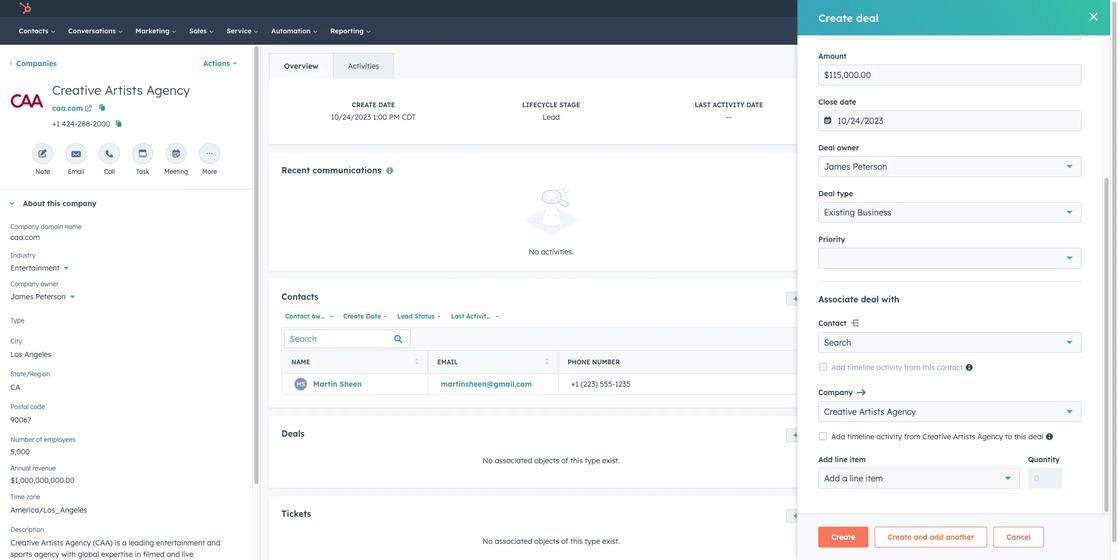 Task type: vqa. For each thing, say whether or not it's contained in the screenshot.
Form Submission Totals Element
no



Task type: describe. For each thing, give the bounding box(es) containing it.
payments (0) button
[[850, 280, 1088, 308]]

company domain name caa.com
[[10, 223, 82, 242]]

playbooks
[[873, 538, 911, 547]]

lead inside popup button
[[397, 313, 413, 321]]

+ add button for (1)
[[1071, 53, 1092, 65]]

description
[[10, 527, 44, 534]]

add a parent or child company to track the organizational structure for creative artists agency.
[[861, 469, 1061, 491]]

notifications button
[[967, 0, 984, 17]]

your
[[947, 405, 962, 414]]

(1)
[[908, 54, 917, 64]]

settings link
[[951, 3, 964, 14]]

collect
[[861, 312, 884, 321]]

a
[[877, 469, 881, 479]]

1 horizontal spatial martin
[[867, 81, 892, 91]]

postal
[[10, 403, 29, 411]]

using
[[1062, 312, 1080, 321]]

+ for contacts (1)
[[1071, 54, 1075, 64]]

see
[[861, 405, 873, 414]]

view
[[861, 144, 878, 154]]

set
[[951, 348, 961, 356]]

press to sort. element for email
[[545, 358, 549, 367]]

artists inside add a parent or child company to track the organizational structure for creative artists agency.
[[936, 482, 958, 491]]

industry
[[10, 252, 36, 260]]

no associated objects of this type exist. for deals
[[483, 457, 620, 466]]

this inside about this company dropdown button
[[47, 199, 60, 209]]

contacts
[[922, 144, 953, 154]]

contacts for contacts (1)
[[873, 54, 905, 64]]

deals (0)
[[873, 178, 906, 187]]

Description text field
[[10, 533, 242, 561]]

activities link
[[333, 54, 394, 79]]

with for company
[[997, 312, 1011, 321]]

1 horizontal spatial martin sheen
[[867, 81, 916, 91]]

company inside collect and track payments associated with this company using hubspot payments.
[[1028, 312, 1060, 321]]

phone
[[568, 359, 590, 367]]

and
[[886, 312, 899, 321]]

424-
[[62, 119, 77, 129]]

exist. for tickets
[[602, 537, 620, 547]]

martinsheen@gmail.com for martinsheen@gmail.com link to the bottom
[[441, 380, 532, 389]]

0 vertical spatial artists
[[105, 82, 143, 98]]

overview
[[284, 62, 318, 71]]

postal code
[[10, 403, 45, 411]]

caa.com link
[[52, 100, 94, 116]]

hubspot link
[[13, 2, 39, 15]]

0 vertical spatial of
[[36, 436, 42, 444]]

date inside create date 10/24/2023 1:00 pm cdt
[[378, 101, 395, 109]]

0 vertical spatial record.
[[1042, 200, 1065, 210]]

set up payments link
[[942, 344, 1010, 360]]

Search search field
[[284, 330, 411, 349]]

email image
[[71, 150, 81, 160]]

no for deals
[[483, 457, 493, 466]]

settings image
[[953, 4, 963, 14]]

no associated objects of this type exist. for tickets
[[483, 537, 620, 547]]

provation design studio
[[1004, 4, 1081, 13]]

recent
[[281, 165, 310, 176]]

activities
[[964, 405, 995, 414]]

lead status
[[397, 313, 435, 321]]

note image
[[38, 150, 47, 160]]

555- inside +1 (223) 555-1235 button
[[898, 120, 914, 129]]

lifecycle stage lead
[[522, 101, 580, 122]]

1 horizontal spatial martinsheen@gmail.com link
[[867, 105, 958, 117]]

last activity date button
[[447, 310, 507, 324]]

press to sort. image
[[545, 358, 549, 366]]

1 vertical spatial 1235
[[615, 380, 631, 389]]

link opens in a new window image
[[85, 103, 92, 116]]

annual revenue
[[10, 465, 56, 473]]

payments.
[[893, 324, 929, 334]]

playbooks button
[[850, 529, 1058, 557]]

contact
[[285, 313, 310, 321]]

actions
[[203, 59, 230, 68]]

marketing link
[[129, 17, 183, 45]]

to inside add a parent or child company to track the organizational structure for creative artists agency.
[[969, 469, 976, 479]]

caret image
[[8, 203, 15, 205]]

Search HubSpot search field
[[964, 22, 1092, 40]]

set up payments
[[951, 348, 1001, 356]]

creative artists agency
[[52, 82, 190, 98]]

the for track
[[881, 200, 892, 210]]

add inside button
[[802, 512, 814, 520]]

payments inside collect and track payments associated with this company using hubspot payments.
[[921, 312, 955, 321]]

for
[[893, 482, 903, 491]]

contact owner
[[285, 313, 331, 321]]

0 horizontal spatial 555-
[[600, 380, 615, 389]]

activity for last activity date
[[466, 313, 490, 321]]

the for see
[[875, 405, 886, 414]]

1 horizontal spatial +1
[[571, 380, 579, 389]]

marketing
[[135, 27, 172, 35]]

2 - from the left
[[729, 113, 732, 122]]

lifecycle
[[522, 101, 558, 109]]

or inside add a parent or child company to track the organizational structure for creative artists agency.
[[908, 469, 915, 479]]

1 vertical spatial (223)
[[581, 380, 598, 389]]

type for deals
[[585, 457, 600, 466]]

1 vertical spatial martin sheen
[[313, 380, 362, 389]]

martin sheen link for martinsheen@gmail.com
[[313, 380, 362, 389]]

activities
[[348, 62, 379, 71]]

communications
[[312, 165, 381, 176]]

1235 inside button
[[914, 120, 930, 129]]

1 vertical spatial email
[[437, 359, 458, 367]]

0 vertical spatial sheen
[[894, 81, 916, 91]]

create date
[[343, 313, 381, 321]]

0 horizontal spatial +1
[[52, 119, 60, 129]]

no inside "alert"
[[529, 248, 539, 257]]

0 horizontal spatial +1 (223) 555-1235
[[571, 380, 631, 389]]

1 horizontal spatial number
[[592, 359, 620, 367]]

caret image for track the revenue opportunities associated with this record.
[[859, 181, 865, 184]]

meeting image
[[172, 150, 181, 160]]

company for company domain name caa.com
[[10, 223, 39, 231]]

actions button
[[197, 53, 244, 74]]

no activities.
[[529, 248, 574, 257]]

peterson
[[35, 292, 66, 302]]

(0) for deals (0)
[[896, 178, 906, 187]]

1 vertical spatial sheen
[[340, 380, 362, 389]]

see the files attached to your activities or uploaded to this record.
[[861, 405, 1088, 414]]

about this company button
[[0, 190, 242, 218]]

company for company owner
[[10, 280, 39, 288]]

0 horizontal spatial creative
[[52, 82, 101, 98]]

meeting
[[164, 168, 188, 176]]

name
[[65, 223, 82, 231]]

1 horizontal spatial or
[[997, 405, 1004, 414]]

name
[[291, 359, 310, 367]]

agency
[[146, 82, 190, 98]]

service link
[[220, 17, 265, 45]]

last for last activity date --
[[695, 101, 711, 109]]

upgrade image
[[837, 5, 846, 14]]

pm
[[389, 113, 400, 122]]

james peterson image
[[993, 4, 1002, 13]]

upgrade
[[848, 5, 877, 14]]

payments
[[873, 289, 909, 299]]

call
[[104, 168, 115, 176]]

of for deals
[[561, 457, 568, 466]]

entertainment button
[[10, 258, 242, 275]]

automation link
[[265, 17, 324, 45]]

+1 424-288-2000
[[52, 119, 110, 129]]

1 vertical spatial martin
[[313, 380, 337, 389]]

1 vertical spatial payments
[[972, 348, 1001, 356]]

+ add for (0)
[[1071, 178, 1092, 187]]

contacts (1)
[[873, 54, 917, 64]]

1 horizontal spatial +1 (223) 555-1235
[[867, 120, 930, 129]]

caa.com inside company domain name caa.com
[[10, 233, 40, 242]]

the inside add a parent or child company to track the organizational structure for creative artists agency.
[[998, 469, 1009, 479]]

1 vertical spatial revenue
[[33, 465, 56, 473]]

search button
[[1083, 22, 1101, 40]]

activity for last activity date --
[[713, 101, 745, 109]]

1 vertical spatial number
[[10, 436, 34, 444]]

time
[[10, 494, 25, 501]]

create date button
[[340, 310, 389, 324]]

phone number
[[568, 359, 620, 367]]

+ for deals (0)
[[1071, 178, 1075, 187]]

companies
[[16, 59, 57, 68]]

City text field
[[10, 344, 242, 365]]

track inside add a parent or child company to track the organizational structure for creative artists agency.
[[978, 469, 996, 479]]

associated inside collect and track payments associated with this company using hubspot payments.
[[957, 312, 995, 321]]

martin sheen link for view associated contacts
[[867, 81, 916, 91]]



Task type: locate. For each thing, give the bounding box(es) containing it.
james
[[10, 292, 33, 302]]

creative inside add a parent or child company to track the organizational structure for creative artists agency.
[[905, 482, 934, 491]]

2 + add from the top
[[1071, 178, 1092, 187]]

1 exist. from the top
[[602, 457, 620, 466]]

(223) down phone number on the right of page
[[581, 380, 598, 389]]

deals (0) button
[[850, 168, 1067, 197]]

2 vertical spatial company
[[935, 469, 967, 479]]

create up search search field
[[343, 313, 364, 321]]

last inside "last activity date --"
[[695, 101, 711, 109]]

1 horizontal spatial track
[[978, 469, 996, 479]]

more
[[202, 168, 217, 176]]

1 vertical spatial with
[[997, 312, 1011, 321]]

0 vertical spatial +1 (223) 555-1235
[[867, 120, 930, 129]]

company up "name"
[[63, 199, 96, 209]]

type for tickets
[[585, 537, 600, 547]]

sheen down (1) at the top right of page
[[894, 81, 916, 91]]

organizational
[[1011, 469, 1061, 479]]

agency.
[[960, 482, 987, 491]]

payments right "up"
[[972, 348, 1001, 356]]

caret image for see the files attached to your activities or uploaded to this record.
[[859, 386, 865, 389]]

domain
[[41, 223, 63, 231]]

+1 (223) 555-1235 up the view associated contacts link
[[867, 120, 930, 129]]

3 caret image from the top
[[859, 541, 865, 544]]

0 vertical spatial (223)
[[878, 120, 896, 129]]

0 horizontal spatial caa.com
[[10, 233, 40, 242]]

press to sort. element down lead status popup button
[[415, 358, 419, 367]]

0 vertical spatial deals
[[873, 178, 893, 187]]

number of employees
[[10, 436, 75, 444]]

(0) inside dropdown button
[[896, 178, 906, 187]]

0 vertical spatial last
[[695, 101, 711, 109]]

task image
[[138, 150, 148, 160]]

about this company
[[23, 199, 96, 209]]

caret image up track
[[859, 181, 865, 184]]

lead status button
[[394, 310, 443, 324]]

exist. for deals
[[602, 457, 620, 466]]

1 vertical spatial the
[[875, 405, 886, 414]]

create for create date
[[343, 313, 364, 321]]

0 horizontal spatial owner
[[41, 280, 59, 288]]

0 horizontal spatial track
[[901, 312, 919, 321]]

0 horizontal spatial (0)
[[896, 178, 906, 187]]

1 + from the top
[[1071, 54, 1075, 64]]

1 horizontal spatial owner
[[312, 313, 331, 321]]

0 vertical spatial or
[[997, 405, 1004, 414]]

0 vertical spatial revenue
[[894, 200, 921, 210]]

create up 10/24/2023
[[352, 101, 377, 109]]

1 + add button from the top
[[1071, 53, 1092, 65]]

0 horizontal spatial number
[[10, 436, 34, 444]]

the right track
[[881, 200, 892, 210]]

2 horizontal spatial company
[[1028, 312, 1060, 321]]

james peterson button
[[10, 287, 242, 304]]

contacts (1) button
[[850, 45, 1067, 73]]

Annual revenue text field
[[10, 471, 242, 488]]

sales
[[189, 27, 209, 35]]

track
[[901, 312, 919, 321], [978, 469, 996, 479]]

type
[[10, 317, 24, 325]]

1 press to sort. element from the left
[[415, 358, 419, 367]]

create date 10/24/2023 1:00 pm cdt
[[331, 101, 416, 122]]

1 horizontal spatial artists
[[936, 482, 958, 491]]

navigation containing overview
[[269, 53, 394, 79]]

with for record.
[[1011, 200, 1025, 210]]

0 vertical spatial no associated objects of this type exist.
[[483, 457, 620, 466]]

1 vertical spatial no associated objects of this type exist.
[[483, 537, 620, 547]]

+ add for (1)
[[1071, 54, 1092, 64]]

0 vertical spatial martinsheen@gmail.com
[[867, 106, 958, 116]]

last activity date
[[451, 313, 507, 321]]

2 + add button from the top
[[1071, 176, 1092, 189]]

0 vertical spatial email
[[68, 168, 84, 176]]

no activities. alert
[[281, 188, 821, 259]]

press to sort. image
[[415, 358, 419, 366]]

lead inside lifecycle stage lead
[[543, 113, 560, 122]]

1 horizontal spatial creative
[[905, 482, 934, 491]]

creative up "caa.com" link
[[52, 82, 101, 98]]

contacts inside dropdown button
[[873, 54, 905, 64]]

james peterson
[[10, 292, 66, 302]]

caa.com inside "caa.com" link
[[52, 104, 83, 113]]

company up "agency."
[[935, 469, 967, 479]]

the
[[881, 200, 892, 210], [875, 405, 886, 414], [998, 469, 1009, 479]]

0 horizontal spatial martin
[[313, 380, 337, 389]]

2 vertical spatial caret image
[[859, 541, 865, 544]]

objects for tickets
[[534, 537, 559, 547]]

1 vertical spatial caa.com
[[10, 233, 40, 242]]

Number of employees text field
[[10, 443, 242, 459]]

(223) inside +1 (223) 555-1235 button
[[878, 120, 896, 129]]

1 vertical spatial contacts
[[873, 54, 905, 64]]

create inside popup button
[[343, 313, 364, 321]]

martin sheen down search search field
[[313, 380, 362, 389]]

2 objects from the top
[[534, 537, 559, 547]]

2 caret image from the top
[[859, 386, 865, 389]]

employees
[[44, 436, 75, 444]]

1 horizontal spatial 1235
[[914, 120, 930, 129]]

last for last activity date
[[451, 313, 464, 321]]

company
[[63, 199, 96, 209], [1028, 312, 1060, 321], [935, 469, 967, 479]]

0 vertical spatial (0)
[[896, 178, 906, 187]]

(223)
[[878, 120, 896, 129], [581, 380, 598, 389]]

to right uploaded
[[1041, 405, 1048, 414]]

the right see
[[875, 405, 886, 414]]

more image
[[205, 150, 214, 160]]

press to sort. element left phone
[[545, 358, 549, 367]]

martinsheen@gmail.com for right martinsheen@gmail.com link
[[867, 106, 958, 116]]

Postal code text field
[[10, 410, 242, 431]]

0 vertical spatial contacts
[[19, 27, 50, 35]]

1 horizontal spatial caa.com
[[52, 104, 83, 113]]

owner right "contact"
[[312, 313, 331, 321]]

martin sheen down contacts (1)
[[867, 81, 916, 91]]

about
[[23, 199, 45, 209]]

artists
[[105, 82, 143, 98], [936, 482, 958, 491]]

1 vertical spatial creative
[[905, 482, 934, 491]]

martin sheen link
[[867, 81, 916, 91], [313, 380, 362, 389]]

number right phone
[[592, 359, 620, 367]]

+ add button
[[1071, 53, 1092, 65], [1071, 176, 1092, 189]]

press to sort. element
[[415, 358, 419, 367], [545, 358, 549, 367]]

2 + from the top
[[1071, 178, 1075, 187]]

1 vertical spatial (0)
[[912, 289, 922, 299]]

status
[[415, 313, 435, 321]]

view associated contacts
[[861, 144, 953, 154]]

0 horizontal spatial martinsheen@gmail.com
[[441, 380, 532, 389]]

caa.com
[[52, 104, 83, 113], [10, 233, 40, 242]]

sheen down search search field
[[340, 380, 362, 389]]

reporting
[[330, 27, 366, 35]]

track up payments.
[[901, 312, 919, 321]]

+1 left 424-
[[52, 119, 60, 129]]

1 vertical spatial lead
[[397, 313, 413, 321]]

service
[[227, 27, 254, 35]]

1 vertical spatial exist.
[[602, 537, 620, 547]]

track
[[861, 200, 879, 210]]

lead
[[543, 113, 560, 122], [397, 313, 413, 321]]

(0) right "payments" at the bottom right
[[912, 289, 922, 299]]

help image
[[936, 5, 945, 14]]

1 horizontal spatial email
[[437, 359, 458, 367]]

0 horizontal spatial to
[[937, 405, 945, 414]]

edit button
[[8, 82, 46, 124]]

track inside collect and track payments associated with this company using hubspot payments.
[[901, 312, 919, 321]]

0 horizontal spatial press to sort. element
[[415, 358, 419, 367]]

0 horizontal spatial company
[[63, 199, 96, 209]]

2 press to sort. element from the left
[[545, 358, 549, 367]]

recent communications
[[281, 165, 381, 176]]

parent
[[883, 469, 906, 479]]

provation
[[1004, 4, 1035, 13]]

navigation
[[269, 53, 394, 79]]

1 horizontal spatial lead
[[543, 113, 560, 122]]

martin sheen
[[867, 81, 916, 91], [313, 380, 362, 389]]

reporting link
[[324, 17, 377, 45]]

2000
[[93, 119, 110, 129]]

email right press to sort. icon
[[437, 359, 458, 367]]

caret image inside 'playbooks' dropdown button
[[859, 541, 865, 544]]

owner inside popup button
[[312, 313, 331, 321]]

(0) down the view associated contacts link
[[896, 178, 906, 187]]

caa.com up 424-
[[52, 104, 83, 113]]

up
[[963, 348, 970, 356]]

martin down search search field
[[313, 380, 337, 389]]

revenue down deals (0)
[[894, 200, 921, 210]]

1 horizontal spatial martinsheen@gmail.com
[[867, 106, 958, 116]]

companies link
[[8, 59, 57, 68]]

0 vertical spatial caa.com
[[52, 104, 83, 113]]

1 vertical spatial track
[[978, 469, 996, 479]]

martin sheen link down contacts (1)
[[867, 81, 916, 91]]

menu containing provation design studio
[[829, 0, 1098, 17]]

contacts up "contact"
[[281, 292, 318, 302]]

contacts for contacts link
[[19, 27, 50, 35]]

with inside collect and track payments associated with this company using hubspot payments.
[[997, 312, 1011, 321]]

deals for deals
[[281, 429, 305, 439]]

0 vertical spatial exist.
[[602, 457, 620, 466]]

1 caret image from the top
[[859, 181, 865, 184]]

0 vertical spatial lead
[[543, 113, 560, 122]]

0 vertical spatial + add button
[[1071, 53, 1092, 65]]

0 vertical spatial 1235
[[914, 120, 930, 129]]

0 horizontal spatial sheen
[[340, 380, 362, 389]]

stage
[[560, 101, 580, 109]]

caret image left playbooks
[[859, 541, 865, 544]]

payments (0)
[[873, 289, 922, 299]]

2 horizontal spatial to
[[1041, 405, 1048, 414]]

conversations link
[[62, 17, 129, 45]]

no
[[529, 248, 539, 257], [483, 457, 493, 466], [483, 537, 493, 547]]

0 vertical spatial + add
[[1071, 54, 1092, 64]]

2 vertical spatial the
[[998, 469, 1009, 479]]

0 vertical spatial caret image
[[859, 181, 865, 184]]

Time zone text field
[[10, 500, 242, 521]]

contacts
[[19, 27, 50, 35], [873, 54, 905, 64], [281, 292, 318, 302]]

design
[[1037, 4, 1059, 13]]

+ add button for (0)
[[1071, 176, 1092, 189]]

0 vertical spatial 555-
[[898, 120, 914, 129]]

0 horizontal spatial or
[[908, 469, 915, 479]]

calling icon image
[[892, 4, 901, 14]]

caa.com up industry
[[10, 233, 40, 242]]

555- down phone number on the right of page
[[600, 380, 615, 389]]

time zone
[[10, 494, 40, 501]]

0 vertical spatial payments
[[921, 312, 955, 321]]

martin sheen link down search search field
[[313, 380, 362, 389]]

0 vertical spatial martin sheen
[[867, 81, 916, 91]]

creative down the "child"
[[905, 482, 934, 491]]

owner for company owner
[[41, 280, 59, 288]]

0 horizontal spatial martin sheen
[[313, 380, 362, 389]]

+1 down phone
[[571, 380, 579, 389]]

1 + add from the top
[[1071, 54, 1092, 64]]

0 vertical spatial no
[[529, 248, 539, 257]]

last inside popup button
[[451, 313, 464, 321]]

artists left "agency."
[[936, 482, 958, 491]]

record.
[[1042, 200, 1065, 210], [1064, 405, 1088, 414]]

555- up the view associated contacts link
[[898, 120, 914, 129]]

State/Region text field
[[10, 377, 242, 398]]

objects for deals
[[534, 457, 559, 466]]

owner up 'peterson'
[[41, 280, 59, 288]]

288-
[[77, 119, 93, 129]]

1 vertical spatial record.
[[1064, 405, 1088, 414]]

1 vertical spatial type
[[585, 537, 600, 547]]

the left organizational
[[998, 469, 1009, 479]]

(0) inside dropdown button
[[912, 289, 922, 299]]

provation design studio button
[[986, 0, 1097, 17]]

2 company from the top
[[10, 280, 39, 288]]

1 horizontal spatial deals
[[873, 178, 893, 187]]

1 vertical spatial + add button
[[1071, 176, 1092, 189]]

(0)
[[896, 178, 906, 187], [912, 289, 922, 299]]

0 vertical spatial number
[[592, 359, 620, 367]]

martinsheen@gmail.com
[[867, 106, 958, 116], [441, 380, 532, 389]]

track up "agency."
[[978, 469, 996, 479]]

tickets
[[281, 509, 311, 520]]

0 vertical spatial activity
[[713, 101, 745, 109]]

1 type from the top
[[585, 457, 600, 466]]

create inside create date 10/24/2023 1:00 pm cdt
[[352, 101, 377, 109]]

2 no associated objects of this type exist. from the top
[[483, 537, 620, 547]]

creative
[[52, 82, 101, 98], [905, 482, 934, 491]]

payments up payments.
[[921, 312, 955, 321]]

1 - from the left
[[726, 113, 729, 122]]

to left your
[[937, 405, 945, 414]]

email down email icon
[[68, 168, 84, 176]]

1235 down phone number on the right of page
[[615, 380, 631, 389]]

last
[[695, 101, 711, 109], [451, 313, 464, 321]]

2 type from the top
[[585, 537, 600, 547]]

1235 up the view associated contacts link
[[914, 120, 930, 129]]

lead down lifecycle
[[543, 113, 560, 122]]

1 vertical spatial company
[[10, 280, 39, 288]]

1 horizontal spatial press to sort. element
[[545, 358, 549, 367]]

lead left status
[[397, 313, 413, 321]]

company down 'about'
[[10, 223, 39, 231]]

notifications image
[[971, 5, 980, 14]]

company
[[10, 223, 39, 231], [10, 280, 39, 288]]

marketplaces image
[[914, 5, 923, 14]]

2 exist. from the top
[[602, 537, 620, 547]]

date inside "last activity date --"
[[747, 101, 763, 109]]

+1 inside button
[[867, 120, 876, 129]]

0 horizontal spatial last
[[451, 313, 464, 321]]

add inside add a parent or child company to track the organizational structure for creative artists agency.
[[861, 469, 874, 479]]

activity inside "last activity date --"
[[713, 101, 745, 109]]

of for tickets
[[561, 537, 568, 547]]

+1 (223) 555-1235
[[867, 120, 930, 129], [571, 380, 631, 389]]

1 vertical spatial martinsheen@gmail.com link
[[441, 380, 532, 389]]

type
[[585, 457, 600, 466], [585, 537, 600, 547]]

deals for deals (0)
[[873, 178, 893, 187]]

0 vertical spatial type
[[585, 457, 600, 466]]

1 vertical spatial or
[[908, 469, 915, 479]]

caret image inside deals (0) dropdown button
[[859, 181, 865, 184]]

2 vertical spatial contacts
[[281, 292, 318, 302]]

company inside company domain name caa.com
[[10, 223, 39, 231]]

add button
[[786, 510, 821, 523]]

sales link
[[183, 17, 220, 45]]

this
[[47, 199, 60, 209], [1027, 200, 1040, 210], [1013, 312, 1025, 321], [1050, 405, 1062, 414], [570, 457, 583, 466], [570, 537, 583, 547]]

1 vertical spatial caret image
[[859, 386, 865, 389]]

exist.
[[602, 457, 620, 466], [602, 537, 620, 547]]

artists up 2000
[[105, 82, 143, 98]]

0 vertical spatial create
[[352, 101, 377, 109]]

1 objects from the top
[[534, 457, 559, 466]]

activities.
[[541, 248, 574, 257]]

company up james
[[10, 280, 39, 288]]

1 vertical spatial owner
[[312, 313, 331, 321]]

0 vertical spatial martin sheen link
[[867, 81, 916, 91]]

1 no associated objects of this type exist. from the top
[[483, 457, 620, 466]]

help button
[[932, 0, 949, 17]]

city
[[10, 338, 22, 346]]

2 horizontal spatial contacts
[[873, 54, 905, 64]]

link opens in a new window image
[[85, 105, 92, 113]]

1 horizontal spatial contacts
[[281, 292, 318, 302]]

1 vertical spatial martin sheen link
[[313, 380, 362, 389]]

+1 up view
[[867, 120, 876, 129]]

company left using
[[1028, 312, 1060, 321]]

structure
[[861, 482, 891, 491]]

menu
[[829, 0, 1098, 17]]

to up "agency."
[[969, 469, 976, 479]]

marketplaces button
[[908, 0, 930, 17]]

collect and track payments associated with this company using hubspot payments.
[[861, 312, 1080, 334]]

activity inside last activity date popup button
[[466, 313, 490, 321]]

contacts left (1) at the top right of page
[[873, 54, 905, 64]]

caret image up see
[[859, 386, 865, 389]]

no for tickets
[[483, 537, 493, 547]]

martin down contacts (1)
[[867, 81, 892, 91]]

company owner
[[10, 280, 59, 288]]

create for create date 10/24/2023 1:00 pm cdt
[[352, 101, 377, 109]]

(0) for payments (0)
[[912, 289, 922, 299]]

activity
[[713, 101, 745, 109], [466, 313, 490, 321]]

martin
[[867, 81, 892, 91], [313, 380, 337, 389]]

+1 (223) 555-1235 down phone number on the right of page
[[571, 380, 631, 389]]

hubspot image
[[19, 2, 31, 15]]

(223) up view
[[878, 120, 896, 129]]

automation
[[271, 27, 313, 35]]

call image
[[105, 150, 114, 160]]

contacts down hubspot link
[[19, 27, 50, 35]]

owner for contact owner
[[312, 313, 331, 321]]

0 vertical spatial company
[[10, 223, 39, 231]]

0 vertical spatial with
[[1011, 200, 1025, 210]]

+1
[[52, 119, 60, 129], [867, 120, 876, 129], [571, 380, 579, 389]]

1:00
[[373, 113, 387, 122]]

deals inside dropdown button
[[873, 178, 893, 187]]

or right activities
[[997, 405, 1004, 414]]

search image
[[1088, 27, 1096, 34]]

0 horizontal spatial deals
[[281, 429, 305, 439]]

revenue right annual
[[33, 465, 56, 473]]

2 horizontal spatial +1
[[867, 120, 876, 129]]

company inside dropdown button
[[63, 199, 96, 209]]

company inside add a parent or child company to track the organizational structure for creative artists agency.
[[935, 469, 967, 479]]

1 vertical spatial last
[[451, 313, 464, 321]]

0 horizontal spatial artists
[[105, 82, 143, 98]]

number up annual
[[10, 436, 34, 444]]

or left the "child"
[[908, 469, 915, 479]]

number
[[592, 359, 620, 367], [10, 436, 34, 444]]

caret image
[[859, 181, 865, 184], [859, 386, 865, 389], [859, 541, 865, 544]]

1 vertical spatial objects
[[534, 537, 559, 547]]

press to sort. element for name
[[415, 358, 419, 367]]

1 company from the top
[[10, 223, 39, 231]]

revenue
[[894, 200, 921, 210], [33, 465, 56, 473]]

this inside collect and track payments associated with this company using hubspot payments.
[[1013, 312, 1025, 321]]

1 vertical spatial create
[[343, 313, 364, 321]]

1 horizontal spatial to
[[969, 469, 976, 479]]



